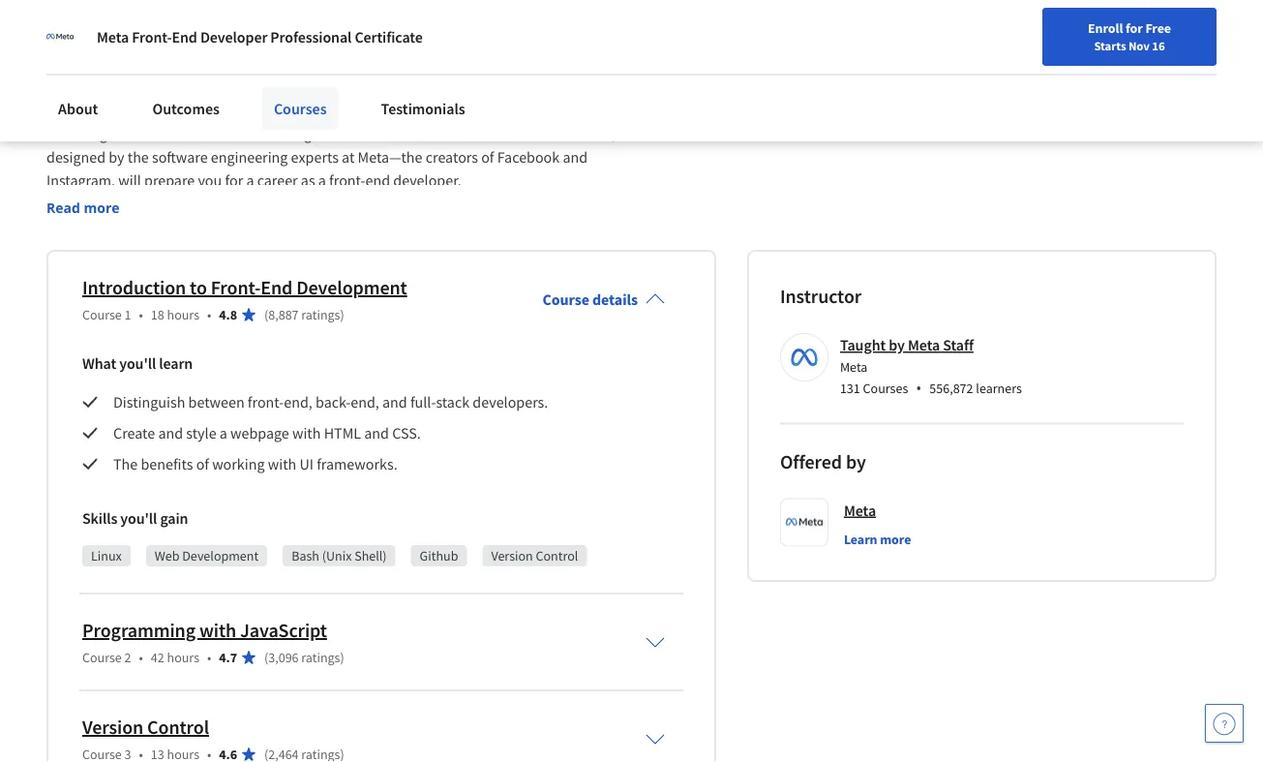 Task type: vqa. For each thing, say whether or not it's contained in the screenshot.
Web
yes



Task type: describe. For each thing, give the bounding box(es) containing it.
) for introduction to front-end development
[[340, 306, 344, 323]]

nov
[[1129, 38, 1150, 53]]

linux
[[91, 547, 122, 564]]

web development
[[155, 547, 259, 564]]

learners
[[976, 379, 1022, 396]]

in
[[172, 124, 184, 143]]

by inside 'want to get started in the world of coding and build websites as a career? this certificate, designed by the software engineering experts at meta—the creators of facebook and instagram, will prepare you for a career as a front-end developer. read more'
[[109, 147, 124, 166]]

prepare
[[144, 170, 195, 190]]

1 horizontal spatial end
[[261, 275, 293, 300]]

introduction
[[82, 275, 186, 300]]

1
[[125, 306, 131, 323]]

at
[[342, 147, 355, 166]]

and down certificate,
[[563, 147, 588, 166]]

16
[[1153, 38, 1166, 53]]

courses inside taught by meta staff meta 131 courses • 556,872 learners
[[863, 379, 909, 396]]

(unix
[[322, 547, 352, 564]]

full-
[[410, 392, 436, 411]]

programming with javascript
[[82, 618, 327, 642]]

get
[[100, 124, 120, 143]]

creators
[[426, 147, 478, 166]]

0 vertical spatial version
[[491, 547, 533, 564]]

world
[[212, 124, 249, 143]]

1 vertical spatial development
[[182, 547, 259, 564]]

0 vertical spatial professional
[[271, 27, 352, 46]]

bash (unix shell)
[[292, 547, 387, 564]]

javascript
[[240, 618, 327, 642]]

1 vertical spatial version control
[[82, 715, 209, 739]]

( 3,096 ratings )
[[264, 649, 344, 666]]

and left "style"
[[158, 423, 183, 442]]

course for introduction to front-end development
[[82, 306, 122, 323]]

ui
[[300, 454, 314, 473]]

this
[[518, 124, 545, 143]]

software
[[152, 147, 208, 166]]

skills
[[82, 508, 117, 528]]

1 vertical spatial professional
[[46, 64, 190, 98]]

1 horizontal spatial the
[[187, 124, 208, 143]]

( 8,887 ratings )
[[264, 306, 344, 323]]

meta up learn
[[844, 501, 876, 520]]

create and style a webpage with html and css.
[[113, 423, 421, 442]]

webpage
[[231, 423, 289, 442]]

course inside dropdown button
[[543, 289, 590, 309]]

taught by meta staff meta 131 courses • 556,872 learners
[[840, 335, 1022, 398]]

0 horizontal spatial of
[[196, 454, 209, 473]]

help center image
[[1213, 712, 1237, 735]]

1 end, from the left
[[284, 392, 313, 411]]

and left full-
[[382, 392, 407, 411]]

2
[[125, 649, 131, 666]]

0 vertical spatial with
[[292, 423, 321, 442]]

a down experts
[[318, 170, 326, 190]]

( for front-
[[264, 306, 268, 323]]

) for programming with javascript
[[340, 649, 344, 666]]

ratings for javascript
[[301, 649, 340, 666]]

front- inside 'want to get started in the world of coding and build websites as a career? this certificate, designed by the software engineering experts at meta—the creators of facebook and instagram, will prepare you for a career as a front-end developer. read more'
[[329, 170, 366, 190]]

taught
[[840, 335, 886, 355]]

staff
[[943, 335, 974, 355]]

0 horizontal spatial end
[[172, 27, 197, 46]]

more inside 'want to get started in the world of coding and build websites as a career? this certificate, designed by the software engineering experts at meta—the creators of facebook and instagram, will prepare you for a career as a front-end developer. read more'
[[84, 198, 120, 217]]

career
[[257, 170, 298, 190]]

42
[[151, 649, 164, 666]]

shell)
[[355, 547, 387, 564]]

skills you'll gain
[[82, 508, 188, 528]]

1 vertical spatial with
[[268, 454, 297, 473]]

• inside taught by meta staff meta 131 courses • 556,872 learners
[[916, 377, 922, 398]]

end
[[366, 170, 390, 190]]

benefits
[[141, 454, 193, 473]]

offered by
[[780, 449, 866, 473]]

enroll
[[1088, 19, 1124, 37]]

distinguish
[[113, 392, 185, 411]]

course 1 • 18 hours •
[[82, 306, 211, 323]]

taught by meta staff link
[[840, 335, 974, 355]]

meta—the
[[358, 147, 423, 166]]

free
[[1146, 19, 1172, 37]]

certificate,
[[548, 124, 616, 143]]

meta left staff
[[908, 335, 940, 355]]

course details button
[[527, 262, 681, 336]]

for inside 'want to get started in the world of coding and build websites as a career? this certificate, designed by the software engineering experts at meta—the creators of facebook and instagram, will prepare you for a career as a front-end developer. read more'
[[225, 170, 243, 190]]

18
[[151, 306, 164, 323]]

programming
[[82, 618, 196, 642]]

series
[[435, 64, 503, 98]]

more inside button
[[880, 531, 911, 548]]

bash
[[292, 547, 320, 564]]

what
[[82, 353, 116, 373]]

developer.
[[393, 170, 462, 190]]

meta up 131 at the right of page
[[840, 358, 868, 375]]

testimonials
[[381, 99, 466, 118]]

0 vertical spatial courses
[[274, 99, 327, 118]]

working
[[212, 454, 265, 473]]

testimonials link
[[369, 87, 477, 130]]

0 vertical spatial as
[[439, 124, 454, 143]]

• left 4.7
[[207, 649, 211, 666]]

distinguish between front-end, back-end, and full-stack developers.
[[113, 392, 548, 411]]

learn more button
[[844, 530, 911, 549]]

0 vertical spatial of
[[252, 124, 265, 143]]

course details
[[543, 289, 638, 309]]

hours for programming
[[167, 649, 200, 666]]

1 horizontal spatial front-
[[211, 275, 261, 300]]

meta link
[[844, 498, 876, 522]]

to for introduction
[[190, 275, 207, 300]]

4.8
[[219, 306, 237, 323]]

taught by meta staff image
[[783, 336, 826, 379]]

websites
[[379, 124, 436, 143]]

version control link
[[82, 715, 209, 739]]

engineering
[[211, 147, 288, 166]]

style
[[186, 423, 217, 442]]

read
[[46, 198, 80, 217]]

131
[[840, 379, 861, 396]]

want
[[46, 124, 80, 143]]

course for programming with javascript
[[82, 649, 122, 666]]

introduction to front-end development
[[82, 275, 407, 300]]

developers.
[[473, 392, 548, 411]]

learn
[[159, 353, 193, 373]]

developer
[[200, 27, 268, 46]]



Task type: locate. For each thing, give the bounding box(es) containing it.
0 vertical spatial (
[[264, 306, 268, 323]]

back-
[[316, 392, 351, 411]]

( for javascript
[[264, 649, 268, 666]]

version control right github
[[491, 547, 578, 564]]

professional up the about
[[46, 64, 190, 98]]

2 vertical spatial by
[[846, 449, 866, 473]]

0 horizontal spatial as
[[301, 170, 315, 190]]

enroll for free starts nov 16
[[1088, 19, 1172, 53]]

1 horizontal spatial control
[[536, 547, 578, 564]]

• right 1
[[139, 306, 143, 323]]

read more button
[[46, 197, 120, 218]]

outcomes
[[152, 99, 220, 118]]

course
[[353, 64, 430, 98]]

front- up 4.8
[[211, 275, 261, 300]]

starts
[[1095, 38, 1127, 53]]

experts
[[291, 147, 339, 166]]

courses up coding
[[274, 99, 327, 118]]

course
[[543, 289, 590, 309], [82, 306, 122, 323], [82, 649, 122, 666]]

you'll for learn
[[119, 353, 156, 373]]

1 vertical spatial ratings
[[301, 649, 340, 666]]

0 horizontal spatial version control
[[82, 715, 209, 739]]

you'll for gain
[[120, 508, 157, 528]]

0 vertical spatial to
[[83, 124, 96, 143]]

show notifications image
[[1039, 24, 1062, 47]]

development right web at the bottom of page
[[182, 547, 259, 564]]

1 horizontal spatial version control
[[491, 547, 578, 564]]

stack
[[436, 392, 470, 411]]

ratings right 3,096
[[301, 649, 340, 666]]

version right github
[[491, 547, 533, 564]]

course left 1
[[82, 306, 122, 323]]

• left 4.8
[[207, 306, 211, 323]]

coursera image
[[23, 16, 146, 47]]

0 vertical spatial front-
[[329, 170, 366, 190]]

2 horizontal spatial of
[[481, 147, 494, 166]]

1 vertical spatial control
[[147, 715, 209, 739]]

0 vertical spatial end
[[172, 27, 197, 46]]

1 vertical spatial front-
[[211, 275, 261, 300]]

to
[[83, 124, 96, 143], [190, 275, 207, 300]]

1 vertical spatial you'll
[[120, 508, 157, 528]]

you
[[198, 170, 222, 190]]

a down engineering
[[246, 170, 254, 190]]

meta image
[[46, 23, 74, 50]]

0 vertical spatial )
[[340, 306, 344, 323]]

to left get
[[83, 124, 96, 143]]

between
[[188, 392, 245, 411]]

1 horizontal spatial front-
[[329, 170, 366, 190]]

0 horizontal spatial control
[[147, 715, 209, 739]]

1 horizontal spatial professional
[[271, 27, 352, 46]]

gain
[[160, 508, 188, 528]]

hours right 42
[[167, 649, 200, 666]]

1 vertical spatial to
[[190, 275, 207, 300]]

programming with javascript link
[[82, 618, 327, 642]]

development up the ( 8,887 ratings )
[[296, 275, 407, 300]]

as up creators
[[439, 124, 454, 143]]

version control
[[491, 547, 578, 564], [82, 715, 209, 739]]

to for want
[[83, 124, 96, 143]]

courses right 131 at the right of page
[[863, 379, 909, 396]]

1 ) from the top
[[340, 306, 344, 323]]

and left css.
[[364, 423, 389, 442]]

0 vertical spatial more
[[84, 198, 120, 217]]

development
[[296, 275, 407, 300], [182, 547, 259, 564]]

1 vertical spatial certificate
[[195, 64, 315, 98]]

0 vertical spatial development
[[296, 275, 407, 300]]

professional
[[271, 27, 352, 46], [46, 64, 190, 98]]

certificate
[[355, 27, 423, 46], [195, 64, 315, 98]]

0 horizontal spatial certificate
[[195, 64, 315, 98]]

professional certificate - 9 course series
[[46, 64, 503, 98]]

designed
[[46, 147, 106, 166]]

meta front-end developer professional certificate
[[97, 27, 423, 46]]

by for offered by
[[846, 449, 866, 473]]

by down get
[[109, 147, 124, 166]]

facebook
[[497, 147, 560, 166]]

2 horizontal spatial by
[[889, 335, 905, 355]]

1 horizontal spatial as
[[439, 124, 454, 143]]

hours for introduction
[[167, 306, 200, 323]]

1 horizontal spatial end,
[[351, 392, 379, 411]]

0 horizontal spatial for
[[225, 170, 243, 190]]

and up experts
[[315, 124, 340, 143]]

• left 556,872 on the right
[[916, 377, 922, 398]]

1 vertical spatial hours
[[167, 649, 200, 666]]

4.7
[[219, 649, 237, 666]]

( down introduction to front-end development
[[264, 306, 268, 323]]

course 2 • 42 hours •
[[82, 649, 211, 666]]

1 horizontal spatial of
[[252, 124, 265, 143]]

for inside enroll for free starts nov 16
[[1126, 19, 1143, 37]]

) right "8,887"
[[340, 306, 344, 323]]

0 vertical spatial certificate
[[355, 27, 423, 46]]

for right the you
[[225, 170, 243, 190]]

html
[[324, 423, 361, 442]]

coursera career certificate image
[[851, 0, 1174, 22]]

0 horizontal spatial more
[[84, 198, 120, 217]]

the
[[187, 124, 208, 143], [128, 147, 149, 166]]

1 horizontal spatial development
[[296, 275, 407, 300]]

end up "8,887"
[[261, 275, 293, 300]]

instagram,
[[46, 170, 115, 190]]

0 vertical spatial ratings
[[301, 306, 340, 323]]

the benefits of working with ui frameworks.
[[113, 454, 398, 473]]

1 hours from the top
[[167, 306, 200, 323]]

of up engineering
[[252, 124, 265, 143]]

hours
[[167, 306, 200, 323], [167, 649, 200, 666]]

1 vertical spatial version
[[82, 715, 144, 739]]

course left details
[[543, 289, 590, 309]]

0 horizontal spatial professional
[[46, 64, 190, 98]]

version down 2
[[82, 715, 144, 739]]

• right 2
[[139, 649, 143, 666]]

outcomes link
[[141, 87, 231, 130]]

professional up -
[[271, 27, 352, 46]]

for
[[1126, 19, 1143, 37], [225, 170, 243, 190]]

courses link
[[262, 87, 339, 130]]

ratings right "8,887"
[[301, 306, 340, 323]]

2 hours from the top
[[167, 649, 200, 666]]

2 ( from the top
[[264, 649, 268, 666]]

0 horizontal spatial version
[[82, 715, 144, 739]]

learn
[[844, 531, 878, 548]]

2 vertical spatial with
[[199, 618, 236, 642]]

with up ui
[[292, 423, 321, 442]]

about
[[58, 99, 98, 118]]

1 horizontal spatial by
[[846, 449, 866, 473]]

0 horizontal spatial to
[[83, 124, 96, 143]]

github
[[420, 547, 458, 564]]

career?
[[468, 124, 515, 143]]

course left 2
[[82, 649, 122, 666]]

-
[[320, 64, 329, 98]]

556,872
[[930, 379, 974, 396]]

( down 'javascript'
[[264, 649, 268, 666]]

0 horizontal spatial courses
[[274, 99, 327, 118]]

started
[[123, 124, 169, 143]]

for up nov
[[1126, 19, 1143, 37]]

of down "style"
[[196, 454, 209, 473]]

by inside taught by meta staff meta 131 courses • 556,872 learners
[[889, 335, 905, 355]]

a
[[457, 124, 465, 143], [246, 170, 254, 190], [318, 170, 326, 190], [220, 423, 227, 442]]

a right "style"
[[220, 423, 227, 442]]

offered
[[780, 449, 842, 473]]

introduction to front-end development link
[[82, 275, 407, 300]]

None search field
[[276, 12, 508, 51]]

as down experts
[[301, 170, 315, 190]]

0 vertical spatial you'll
[[119, 353, 156, 373]]

1 vertical spatial end
[[261, 275, 293, 300]]

by for taught by meta staff meta 131 courses • 556,872 learners
[[889, 335, 905, 355]]

1 horizontal spatial certificate
[[355, 27, 423, 46]]

end, up html
[[351, 392, 379, 411]]

0 vertical spatial for
[[1126, 19, 1143, 37]]

meta right meta image
[[97, 27, 129, 46]]

front- down at
[[329, 170, 366, 190]]

certificate up course
[[355, 27, 423, 46]]

1 horizontal spatial more
[[880, 531, 911, 548]]

1 vertical spatial for
[[225, 170, 243, 190]]

0 horizontal spatial front-
[[248, 392, 284, 411]]

front-
[[132, 27, 172, 46], [211, 275, 261, 300]]

end left developer
[[172, 27, 197, 46]]

of down career?
[[481, 147, 494, 166]]

1 vertical spatial by
[[889, 335, 905, 355]]

1 vertical spatial front-
[[248, 392, 284, 411]]

more right learn
[[880, 531, 911, 548]]

the down the 'started'
[[128, 147, 149, 166]]

2 end, from the left
[[351, 392, 379, 411]]

1 ( from the top
[[264, 306, 268, 323]]

you'll left gain
[[120, 508, 157, 528]]

1 horizontal spatial to
[[190, 275, 207, 300]]

what you'll learn
[[82, 353, 193, 373]]

to up course 1 • 18 hours •
[[190, 275, 207, 300]]

0 vertical spatial the
[[187, 124, 208, 143]]

0 vertical spatial hours
[[167, 306, 200, 323]]

with
[[292, 423, 321, 442], [268, 454, 297, 473], [199, 618, 236, 642]]

0 horizontal spatial front-
[[132, 27, 172, 46]]

web
[[155, 547, 180, 564]]

instructor
[[780, 284, 862, 308]]

2 ) from the top
[[340, 649, 344, 666]]

1 horizontal spatial version
[[491, 547, 533, 564]]

0 horizontal spatial the
[[128, 147, 149, 166]]

8,887
[[268, 306, 299, 323]]

build
[[343, 124, 376, 143]]

more
[[84, 198, 120, 217], [880, 531, 911, 548]]

front- up outcomes
[[132, 27, 172, 46]]

0 horizontal spatial development
[[182, 547, 259, 564]]

0 vertical spatial version control
[[491, 547, 578, 564]]

frameworks.
[[317, 454, 398, 473]]

0 horizontal spatial end,
[[284, 392, 313, 411]]

0 vertical spatial control
[[536, 547, 578, 564]]

ratings for front-
[[301, 306, 340, 323]]

will
[[118, 170, 141, 190]]

version control down course 2 • 42 hours •
[[82, 715, 209, 739]]

the right in
[[187, 124, 208, 143]]

want to get started in the world of coding and build websites as a career? this certificate, designed by the software engineering experts at meta—the creators of facebook and instagram, will prepare you for a career as a front-end developer. read more
[[46, 124, 619, 217]]

) right 3,096
[[340, 649, 344, 666]]

9
[[334, 64, 348, 98]]

to inside 'want to get started in the world of coding and build websites as a career? this certificate, designed by the software engineering experts at meta—the creators of facebook and instagram, will prepare you for a career as a front-end developer. read more'
[[83, 124, 96, 143]]

1 vertical spatial more
[[880, 531, 911, 548]]

with up 4.7
[[199, 618, 236, 642]]

1 ratings from the top
[[301, 306, 340, 323]]

hours right 18
[[167, 306, 200, 323]]

coding
[[268, 124, 312, 143]]

1 vertical spatial as
[[301, 170, 315, 190]]

0 horizontal spatial by
[[109, 147, 124, 166]]

details
[[593, 289, 638, 309]]

menu item
[[894, 19, 1018, 82]]

with left ui
[[268, 454, 297, 473]]

1 horizontal spatial for
[[1126, 19, 1143, 37]]

front- up create and style a webpage with html and css.
[[248, 392, 284, 411]]

a up creators
[[457, 124, 465, 143]]

1 vertical spatial )
[[340, 649, 344, 666]]

(
[[264, 306, 268, 323], [264, 649, 268, 666]]

2 vertical spatial of
[[196, 454, 209, 473]]

end, left back- at the left
[[284, 392, 313, 411]]

3,096
[[268, 649, 299, 666]]

more down instagram,
[[84, 198, 120, 217]]

by right offered
[[846, 449, 866, 473]]

2 ratings from the top
[[301, 649, 340, 666]]

1 vertical spatial courses
[[863, 379, 909, 396]]

1 vertical spatial the
[[128, 147, 149, 166]]

you'll left learn
[[119, 353, 156, 373]]

of
[[252, 124, 265, 143], [481, 147, 494, 166], [196, 454, 209, 473]]

by right taught
[[889, 335, 905, 355]]

by
[[109, 147, 124, 166], [889, 335, 905, 355], [846, 449, 866, 473]]

1 horizontal spatial courses
[[863, 379, 909, 396]]

•
[[139, 306, 143, 323], [207, 306, 211, 323], [916, 377, 922, 398], [139, 649, 143, 666], [207, 649, 211, 666]]

learn more
[[844, 531, 911, 548]]

0 vertical spatial front-
[[132, 27, 172, 46]]

1 vertical spatial of
[[481, 147, 494, 166]]

1 vertical spatial (
[[264, 649, 268, 666]]

0 vertical spatial by
[[109, 147, 124, 166]]

certificate down meta front-end developer professional certificate
[[195, 64, 315, 98]]



